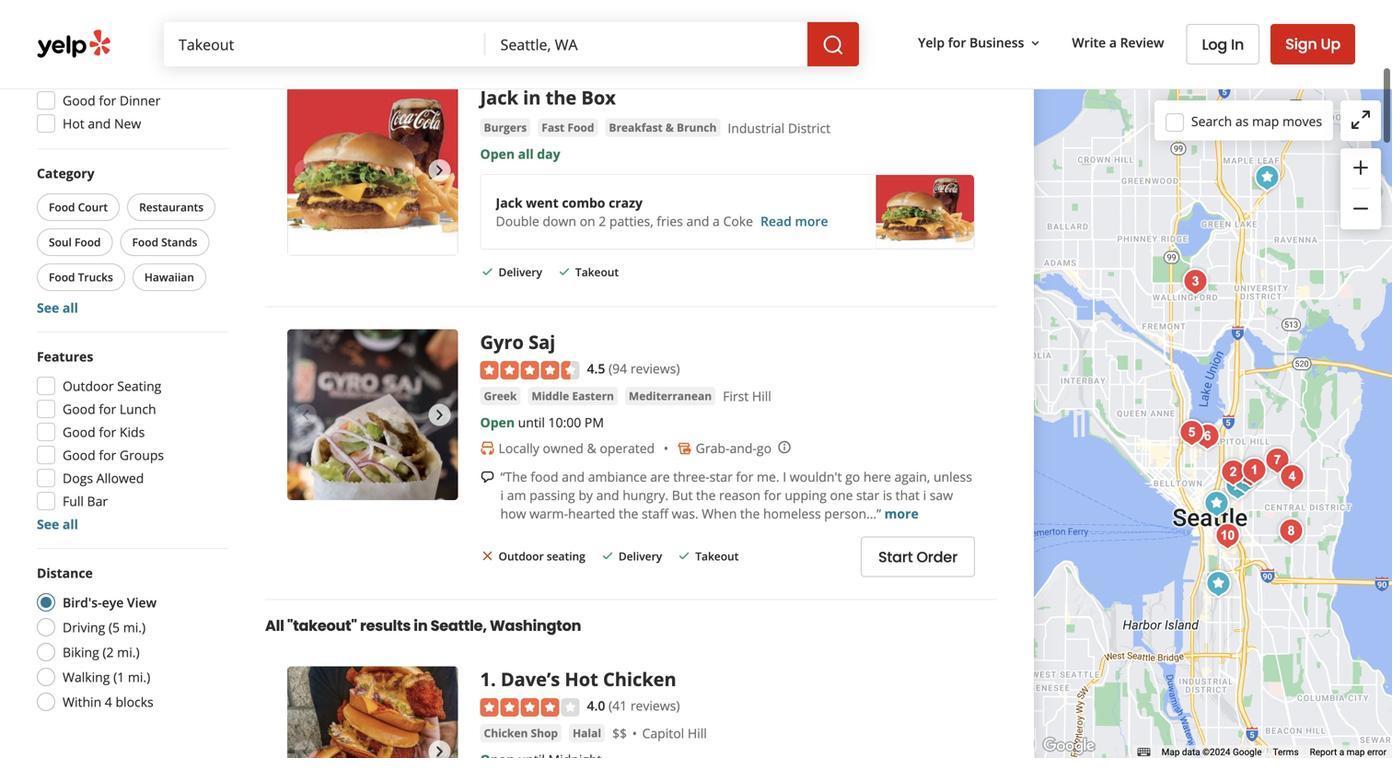 Task type: describe. For each thing, give the bounding box(es) containing it.
chicken inside 'chicken shop' button
[[484, 725, 528, 740]]

and inside jack went combo crazy double down on 2 patties, fries and a coke read more
[[687, 212, 710, 230]]

more inside jack went combo crazy double down on 2 patties, fries and a coke read more
[[795, 212, 829, 230]]

offers for offers takeout
[[63, 69, 101, 86]]

chicken shop button
[[480, 724, 562, 742]]

takeout for 16 checkmark v2 icon associated with delivery
[[576, 264, 619, 280]]

was.
[[672, 505, 699, 522]]

offers delivery
[[63, 23, 152, 40]]

food for food stands
[[132, 234, 158, 250]]

mediterranean
[[629, 388, 712, 403]]

0 horizontal spatial delivery
[[103, 23, 152, 40]]

map
[[1162, 747, 1180, 758]]

report a map error
[[1310, 747, 1387, 758]]

food for food trucks
[[49, 269, 75, 285]]

day
[[537, 145, 561, 163]]

gangnam seattle image
[[1210, 518, 1247, 555]]

good for good for dinner
[[63, 92, 96, 109]]

but
[[672, 486, 693, 504]]

on
[[580, 212, 596, 230]]

greek
[[484, 388, 517, 403]]

read
[[761, 212, 792, 230]]

for for business
[[949, 34, 967, 51]]

search image
[[823, 34, 845, 56]]

16 close v2 image
[[480, 549, 495, 563]]

bar
[[87, 492, 108, 510]]

groups
[[120, 446, 164, 464]]

(94
[[609, 360, 627, 377]]

previous image for jack in the box
[[295, 159, 317, 181]]

good for dinner
[[63, 92, 161, 109]]

all for category
[[63, 299, 78, 316]]

16 speech v2 image
[[480, 470, 495, 485]]

data
[[1183, 747, 1201, 758]]

outdoor for outdoor seating
[[63, 377, 114, 395]]

the down reason on the right bottom of page
[[741, 505, 760, 522]]

pm
[[585, 414, 604, 431]]

3 previous image from the top
[[295, 741, 317, 758]]

good for good for lunch
[[63, 400, 96, 418]]

halal
[[573, 725, 602, 740]]

1 vertical spatial star
[[857, 486, 880, 504]]

distance
[[37, 564, 93, 582]]

hill for first hill
[[752, 387, 772, 405]]

soul
[[49, 234, 72, 250]]

for down me.
[[764, 486, 782, 504]]

terms
[[1274, 747, 1299, 758]]

1 vertical spatial &
[[587, 439, 597, 457]]

middle eastern button
[[528, 387, 618, 405]]

16 locally owned v2 image
[[480, 441, 495, 456]]

gyro saj image
[[1220, 468, 1257, 505]]

write a review link
[[1065, 26, 1172, 59]]

lunch
[[120, 400, 156, 418]]

burgers
[[484, 120, 527, 135]]

seattle,
[[431, 615, 487, 636]]

4.0
[[587, 697, 606, 714]]

delivery for 16 checkmark v2 icon associated with outdoor seating
[[619, 549, 662, 564]]

mi.) for biking (2 mi.)
[[117, 643, 140, 661]]

food court button
[[37, 193, 120, 221]]

10:00
[[549, 414, 582, 431]]

for for lunch
[[99, 400, 116, 418]]

category
[[37, 164, 95, 182]]

1
[[480, 666, 491, 692]]

next image
[[429, 404, 451, 426]]

0 horizontal spatial star
[[710, 468, 733, 485]]

offers takeout
[[63, 69, 155, 86]]

bleuwiches image
[[1190, 418, 1227, 455]]

chicken shop link
[[480, 724, 562, 743]]

0 vertical spatial all
[[518, 145, 534, 163]]

reservations
[[63, 46, 140, 63]]

breakfast
[[609, 120, 663, 135]]

map for error
[[1347, 747, 1366, 758]]

washington
[[490, 615, 581, 636]]

by
[[579, 486, 593, 504]]

results
[[360, 615, 411, 636]]

go inside "the food and ambiance are three-star for me. i wouldn't go here again, unless i am passing by and hungry. but the reason for upping one star is that i saw how warm-hearted the staff was. when the homeless person…"
[[846, 468, 861, 485]]

see all for category
[[37, 299, 78, 316]]

crazy
[[609, 194, 643, 211]]

for for dinner
[[99, 92, 116, 109]]

a for report
[[1340, 747, 1345, 758]]

none field things to do, nail salons, plumbers
[[164, 22, 486, 66]]

capitol
[[643, 725, 685, 742]]

good for groups
[[63, 446, 164, 464]]

court
[[78, 199, 108, 215]]

combo
[[562, 194, 606, 211]]

and down the good for dinner
[[88, 115, 111, 132]]

eastern
[[572, 388, 614, 403]]

1 horizontal spatial in
[[523, 85, 541, 110]]

start order
[[879, 547, 958, 567]]

double
[[496, 212, 540, 230]]

first hill
[[723, 387, 772, 405]]

sodam chicken - capitol hill image
[[1260, 442, 1297, 479]]

log in link
[[1187, 24, 1260, 64]]

hill for capitol hill
[[688, 725, 707, 742]]

next image for 3rd slideshow element
[[429, 741, 451, 758]]

unless
[[934, 468, 973, 485]]

full bar
[[63, 492, 108, 510]]

breakfast & brunch button
[[606, 118, 721, 137]]

& inside button
[[666, 120, 674, 135]]

the down hungry.
[[619, 505, 639, 522]]

saj
[[529, 329, 556, 355]]

within
[[63, 693, 101, 711]]

2 horizontal spatial 16 checkmark v2 image
[[677, 549, 692, 563]]

biang biang noodles image
[[1215, 454, 1252, 491]]

dave's
[[501, 666, 560, 692]]

down
[[543, 212, 577, 230]]

google image
[[1039, 734, 1100, 758]]

1 horizontal spatial more
[[885, 505, 919, 522]]

dave's hot chicken link
[[501, 666, 677, 692]]

hearted
[[568, 505, 616, 522]]

mi.) for walking (1 mi.)
[[128, 668, 150, 686]]

keyboard shortcuts image
[[1138, 748, 1151, 756]]

greek link
[[480, 387, 521, 406]]

señor villa image
[[1250, 159, 1286, 196]]

and up by
[[562, 468, 585, 485]]

restaurants
[[139, 199, 204, 215]]

seattle fish guys image
[[1274, 513, 1310, 550]]

stands
[[161, 234, 197, 250]]

hawaiian button
[[133, 263, 206, 291]]

again,
[[895, 468, 931, 485]]

am
[[507, 486, 526, 504]]

open until 10:00 pm
[[480, 414, 604, 431]]

food stands button
[[120, 228, 209, 256]]

"takeout"
[[287, 615, 357, 636]]

features
[[37, 348, 93, 365]]

and down the ambiance
[[597, 486, 620, 504]]

starbucks image
[[1199, 485, 1236, 522]]

zoom in image
[[1350, 157, 1373, 179]]

1 vertical spatial hot
[[565, 666, 599, 692]]

me.
[[757, 468, 780, 485]]

review
[[1121, 34, 1165, 51]]

(5
[[109, 619, 120, 636]]

soul food button
[[37, 228, 113, 256]]

eye
[[102, 594, 124, 611]]

next image for jack in the box slideshow element
[[429, 159, 451, 181]]

food stands
[[132, 234, 197, 250]]

food trucks button
[[37, 263, 125, 291]]

here
[[864, 468, 892, 485]]

open all day
[[480, 145, 561, 163]]

map for moves
[[1253, 112, 1280, 130]]

driving
[[63, 619, 105, 636]]

sign up
[[1286, 34, 1341, 54]]

outdoor for outdoor seating
[[499, 549, 544, 564]]

all
[[265, 615, 284, 636]]

2 i from the left
[[924, 486, 927, 504]]



Task type: vqa. For each thing, say whether or not it's contained in the screenshot.
that
yes



Task type: locate. For each thing, give the bounding box(es) containing it.
delivery down the staff
[[619, 549, 662, 564]]

industrial district
[[728, 119, 831, 137]]

0 vertical spatial hill
[[752, 387, 772, 405]]

go up me.
[[757, 439, 772, 457]]

for for kids
[[99, 423, 116, 441]]

star left is
[[857, 486, 880, 504]]

1 horizontal spatial star
[[857, 486, 880, 504]]

hot
[[63, 115, 85, 132], [565, 666, 599, 692]]

see all button down food trucks button
[[37, 299, 78, 316]]

outdoor right 16 close v2 'image'
[[499, 549, 544, 564]]

1 vertical spatial takeout
[[576, 264, 619, 280]]

offers up reservations
[[63, 23, 100, 40]]

previous image for gyro saj
[[295, 404, 317, 426]]

1 see all from the top
[[37, 299, 78, 316]]

16 chevron down v2 image
[[1028, 36, 1043, 50]]

see all inside "features" group
[[37, 515, 78, 533]]

address, neighborhood, city, state or zip text field
[[486, 22, 808, 66]]

terms link
[[1274, 747, 1299, 758]]

next image left open all day
[[429, 159, 451, 181]]

log
[[1203, 34, 1228, 55]]

1 vertical spatial see
[[37, 515, 59, 533]]

& down pm
[[587, 439, 597, 457]]

0 vertical spatial mi.)
[[123, 619, 146, 636]]

good for lunch
[[63, 400, 156, 418]]

mediterranean link
[[625, 387, 716, 406]]

4.5
[[587, 360, 606, 377]]

business
[[970, 34, 1025, 51]]

(1
[[113, 668, 125, 686]]

hot down the good for dinner
[[63, 115, 85, 132]]

locally owned & operated
[[499, 439, 655, 457]]

outdoor seating
[[63, 377, 162, 395]]

good down good for lunch
[[63, 423, 96, 441]]

moves
[[1283, 112, 1323, 130]]

patties,
[[610, 212, 654, 230]]

0 horizontal spatial chicken
[[484, 725, 528, 740]]

delivery
[[103, 23, 152, 40], [499, 264, 542, 280], [619, 549, 662, 564]]

0 horizontal spatial takeout
[[105, 69, 155, 86]]

1 offers from the top
[[63, 23, 100, 40]]

all left the day at the top left of page
[[518, 145, 534, 163]]

map region
[[946, 0, 1393, 758]]

more right the read
[[795, 212, 829, 230]]

"the
[[501, 468, 528, 485]]

offers for offers delivery
[[63, 23, 100, 40]]

2 vertical spatial a
[[1340, 747, 1345, 758]]

0 horizontal spatial 16 checkmark v2 image
[[557, 264, 572, 279]]

delivery for 16 checkmark v2 image
[[499, 264, 542, 280]]

for right yelp on the top right of page
[[949, 34, 967, 51]]

see all button for category
[[37, 299, 78, 316]]

16 checkmark v2 image
[[557, 264, 572, 279], [600, 549, 615, 563], [677, 549, 692, 563]]

brunch
[[677, 120, 717, 135]]

next image
[[429, 159, 451, 181], [429, 741, 451, 758]]

0 vertical spatial a
[[1110, 34, 1117, 51]]

distance option group
[[31, 564, 228, 717]]

0 horizontal spatial go
[[757, 439, 772, 457]]

xóm image
[[1233, 455, 1270, 492]]

fast food button
[[538, 118, 598, 137]]

as
[[1236, 112, 1249, 130]]

16 checkmark v2 image down down
[[557, 264, 572, 279]]

for up reason on the right bottom of page
[[736, 468, 754, 485]]

0 vertical spatial go
[[757, 439, 772, 457]]

for down offers takeout on the left top of page
[[99, 92, 116, 109]]

seating
[[117, 377, 162, 395]]

mediterranean button
[[625, 387, 716, 405]]

takeout down 2
[[576, 264, 619, 280]]

1 horizontal spatial hill
[[752, 387, 772, 405]]

1 horizontal spatial &
[[666, 120, 674, 135]]

2 slideshow element from the top
[[287, 329, 458, 500]]

&
[[666, 120, 674, 135], [587, 439, 597, 457]]

0 vertical spatial slideshow element
[[287, 85, 458, 256]]

all down food trucks button
[[63, 299, 78, 316]]

outdoor up good for lunch
[[63, 377, 114, 395]]

0 vertical spatial in
[[523, 85, 541, 110]]

fast food
[[542, 120, 595, 135]]

and right fries
[[687, 212, 710, 230]]

reviews) for (94 reviews)
[[631, 360, 680, 377]]

good up hot and new
[[63, 92, 96, 109]]

the up when
[[696, 486, 716, 504]]

open for open all day
[[480, 145, 515, 163]]

see all button inside the category group
[[37, 299, 78, 316]]

2 open from the top
[[480, 414, 515, 431]]

food right 'soul'
[[75, 234, 101, 250]]

2 good from the top
[[63, 400, 96, 418]]

1 reviews) from the top
[[631, 360, 680, 377]]

features group
[[31, 347, 228, 533]]

0 vertical spatial delivery
[[103, 23, 152, 40]]

how
[[501, 505, 526, 522]]

search
[[1192, 112, 1233, 130]]

dogs allowed
[[63, 469, 144, 487]]

jack up double
[[496, 194, 523, 211]]

1 vertical spatial outdoor
[[499, 549, 544, 564]]

takeout down when
[[696, 549, 739, 564]]

1 see from the top
[[37, 299, 59, 316]]

blocks
[[116, 693, 154, 711]]

3 slideshow element from the top
[[287, 666, 458, 758]]

see all for features
[[37, 515, 78, 533]]

minato image
[[1178, 263, 1215, 300]]

jack in the box
[[480, 85, 616, 110]]

things to do, nail salons, plumbers text field
[[164, 22, 486, 66]]

see all button down full
[[37, 515, 78, 533]]

a right the report
[[1340, 747, 1345, 758]]

1 horizontal spatial delivery
[[499, 264, 542, 280]]

1 horizontal spatial takeout
[[576, 264, 619, 280]]

1 vertical spatial more
[[885, 505, 919, 522]]

16 checkmark v2 image for outdoor seating
[[600, 549, 615, 563]]

0 vertical spatial reviews)
[[631, 360, 680, 377]]

2 see all from the top
[[37, 515, 78, 533]]

1 horizontal spatial hot
[[565, 666, 599, 692]]

mi.)
[[123, 619, 146, 636], [117, 643, 140, 661], [128, 668, 150, 686]]

for inside button
[[949, 34, 967, 51]]

1 vertical spatial offers
[[63, 69, 101, 86]]

when
[[702, 505, 737, 522]]

burgers link
[[480, 118, 531, 137]]

jerk shack kitchen image
[[1274, 459, 1311, 496]]

None field
[[164, 22, 486, 66], [486, 22, 808, 66]]

map
[[1253, 112, 1280, 130], [1347, 747, 1366, 758]]

see for features
[[37, 515, 59, 533]]

next image left the chicken shop link
[[429, 741, 451, 758]]

0 horizontal spatial map
[[1253, 112, 1280, 130]]

1 horizontal spatial a
[[1110, 34, 1117, 51]]

0 vertical spatial jack
[[480, 85, 519, 110]]

sign
[[1286, 34, 1318, 54]]

all for features
[[63, 515, 78, 533]]

4.5 star rating image
[[480, 361, 580, 379]]

offers down reservations
[[63, 69, 101, 86]]

1 horizontal spatial map
[[1347, 747, 1366, 758]]

delivery right 16 checkmark v2 image
[[499, 264, 542, 280]]

1 vertical spatial previous image
[[295, 404, 317, 426]]

ihop image
[[1227, 462, 1264, 498]]

1 open from the top
[[480, 145, 515, 163]]

4 star rating image
[[480, 698, 580, 716]]

chicken down the 4 star rating image
[[484, 725, 528, 740]]

0 vertical spatial see
[[37, 299, 59, 316]]

jack for jack in the box
[[480, 85, 519, 110]]

0 horizontal spatial more
[[795, 212, 829, 230]]

in
[[523, 85, 541, 110], [414, 615, 428, 636]]

1 vertical spatial delivery
[[499, 264, 542, 280]]

previous image
[[295, 159, 317, 181], [295, 404, 317, 426], [295, 741, 317, 758]]

16 checkmark v2 image for delivery
[[557, 264, 572, 279]]

0 vertical spatial open
[[480, 145, 515, 163]]

1 horizontal spatial chicken
[[603, 666, 677, 692]]

reviews) for (41 reviews)
[[631, 697, 680, 714]]

owned
[[543, 439, 584, 457]]

takeout up dinner
[[105, 69, 155, 86]]

1 i from the left
[[501, 486, 504, 504]]

breakfast & brunch
[[609, 120, 717, 135]]

middle eastern
[[532, 388, 614, 403]]

zoom out image
[[1350, 198, 1373, 220]]

2 horizontal spatial delivery
[[619, 549, 662, 564]]

a inside write a review link
[[1110, 34, 1117, 51]]

2 previous image from the top
[[295, 404, 317, 426]]

1 vertical spatial chicken
[[484, 725, 528, 740]]

for up good for kids in the bottom of the page
[[99, 400, 116, 418]]

hot up 4.0
[[565, 666, 599, 692]]

gyro saj link
[[480, 329, 556, 355]]

are
[[651, 468, 670, 485]]

for
[[949, 34, 967, 51], [99, 92, 116, 109], [99, 400, 116, 418], [99, 423, 116, 441], [99, 446, 116, 464], [736, 468, 754, 485], [764, 486, 782, 504]]

trucks
[[78, 269, 113, 285]]

box
[[582, 85, 616, 110]]

0 horizontal spatial a
[[713, 212, 720, 230]]

1 next image from the top
[[429, 159, 451, 181]]

mi.) right "(1"
[[128, 668, 150, 686]]

delivery up reservations
[[103, 23, 152, 40]]

new
[[114, 115, 141, 132]]

2
[[599, 212, 606, 230]]

2 vertical spatial takeout
[[696, 549, 739, 564]]

info icon image
[[778, 440, 792, 455], [778, 440, 792, 455]]

0 horizontal spatial &
[[587, 439, 597, 457]]

see all button for features
[[37, 515, 78, 533]]

good for good for kids
[[63, 423, 96, 441]]

1 good from the top
[[63, 92, 96, 109]]

1 vertical spatial hill
[[688, 725, 707, 742]]

open down burgers link
[[480, 145, 515, 163]]

food
[[568, 120, 595, 135], [49, 199, 75, 215], [75, 234, 101, 250], [132, 234, 158, 250], [49, 269, 75, 285]]

1 vertical spatial next image
[[429, 741, 451, 758]]

walking (1 mi.)
[[63, 668, 150, 686]]

see inside "features" group
[[37, 515, 59, 533]]

slideshow element for jack in the box
[[287, 85, 458, 256]]

1 vertical spatial open
[[480, 414, 515, 431]]

start order link
[[861, 536, 976, 577]]

hill right first
[[752, 387, 772, 405]]

0 vertical spatial offers
[[63, 23, 100, 40]]

reviews) up mediterranean
[[631, 360, 680, 377]]

district
[[788, 119, 831, 137]]

see all inside the category group
[[37, 299, 78, 316]]

1 vertical spatial in
[[414, 615, 428, 636]]

1 horizontal spatial outdoor
[[499, 549, 544, 564]]

hot and new
[[63, 115, 141, 132]]

1 none field from the left
[[164, 22, 486, 66]]

chicken up 4.0 (41 reviews)
[[603, 666, 677, 692]]

16 checkmark v2 image
[[480, 264, 495, 279]]

food court
[[49, 199, 108, 215]]

none field the address, neighborhood, city, state or zip
[[486, 22, 808, 66]]

& left the brunch
[[666, 120, 674, 135]]

bird's-eye view
[[63, 594, 157, 611]]

more down that
[[885, 505, 919, 522]]

reviews) up 'capitol'
[[631, 697, 680, 714]]

0 vertical spatial next image
[[429, 159, 451, 181]]

food trucks
[[49, 269, 113, 285]]

is
[[883, 486, 893, 504]]

2 vertical spatial all
[[63, 515, 78, 533]]

see inside the category group
[[37, 299, 59, 316]]

in right 'results'
[[414, 615, 428, 636]]

and-
[[730, 439, 757, 457]]

dave's hot chicken image
[[1237, 452, 1274, 489]]

star up reason on the right bottom of page
[[710, 468, 733, 485]]

the up fast food
[[546, 85, 577, 110]]

kids
[[120, 423, 145, 441]]

1 vertical spatial all
[[63, 299, 78, 316]]

warm-
[[530, 505, 568, 522]]

see all down full
[[37, 515, 78, 533]]

1 previous image from the top
[[295, 159, 317, 181]]

2 horizontal spatial takeout
[[696, 549, 739, 564]]

1 vertical spatial jack
[[496, 194, 523, 211]]

2 vertical spatial mi.)
[[128, 668, 150, 686]]

category group
[[33, 164, 228, 317]]

gyro
[[480, 329, 524, 355]]

expand map image
[[1350, 109, 1373, 131]]

order
[[917, 547, 958, 567]]

1 vertical spatial a
[[713, 212, 720, 230]]

see down food trucks button
[[37, 299, 59, 316]]

0 vertical spatial more
[[795, 212, 829, 230]]

1 vertical spatial see all
[[37, 515, 78, 533]]

for for groups
[[99, 446, 116, 464]]

map left error on the bottom right
[[1347, 747, 1366, 758]]

within 4 blocks
[[63, 693, 154, 711]]

0 vertical spatial hot
[[63, 115, 85, 132]]

0 vertical spatial see all
[[37, 299, 78, 316]]

good up good for kids in the bottom of the page
[[63, 400, 96, 418]]

good for good for groups
[[63, 446, 96, 464]]

biking
[[63, 643, 99, 661]]

16 checkmark v2 image down the was.
[[677, 549, 692, 563]]

i
[[783, 468, 787, 485]]

2 vertical spatial slideshow element
[[287, 666, 458, 758]]

1 vertical spatial map
[[1347, 747, 1366, 758]]

2 vertical spatial previous image
[[295, 741, 317, 758]]

open for open until 10:00 pm
[[480, 414, 515, 431]]

2 reviews) from the top
[[631, 697, 680, 714]]

a inside jack went combo crazy double down on 2 patties, fries and a coke read more
[[713, 212, 720, 230]]

i left saw
[[924, 486, 927, 504]]

0 horizontal spatial i
[[501, 486, 504, 504]]

see all button inside "features" group
[[37, 515, 78, 533]]

a for write
[[1110, 34, 1117, 51]]

2 vertical spatial delivery
[[619, 549, 662, 564]]

jack
[[480, 85, 519, 110], [496, 194, 523, 211]]

0 vertical spatial takeout
[[105, 69, 155, 86]]

all down full
[[63, 515, 78, 533]]

go up one
[[846, 468, 861, 485]]

1 see all button from the top
[[37, 299, 78, 316]]

mi.) right (5
[[123, 619, 146, 636]]

1 horizontal spatial go
[[846, 468, 861, 485]]

mi.) right (2
[[117, 643, 140, 661]]

0 vertical spatial chicken
[[603, 666, 677, 692]]

0 horizontal spatial outdoor
[[63, 377, 114, 395]]

for down good for kids in the bottom of the page
[[99, 446, 116, 464]]

food left stands
[[132, 234, 158, 250]]

©2024
[[1203, 747, 1231, 758]]

for down good for lunch
[[99, 423, 116, 441]]

capitol hill
[[643, 725, 707, 742]]

in up burgers
[[523, 85, 541, 110]]

0 vertical spatial map
[[1253, 112, 1280, 130]]

jack inside jack went combo crazy double down on 2 patties, fries and a coke read more
[[496, 194, 523, 211]]

0 horizontal spatial in
[[414, 615, 428, 636]]

all inside "features" group
[[63, 515, 78, 533]]

0 horizontal spatial hill
[[688, 725, 707, 742]]

operated
[[600, 439, 655, 457]]

i left am
[[501, 486, 504, 504]]

wouldn't
[[790, 468, 842, 485]]

16 checkmark v2 image right seating
[[600, 549, 615, 563]]

1 slideshow element from the top
[[287, 85, 458, 256]]

1 vertical spatial go
[[846, 468, 861, 485]]

takeout for 16 checkmark v2 icon to the right
[[696, 549, 739, 564]]

jack up burgers
[[480, 85, 519, 110]]

see all down food trucks button
[[37, 299, 78, 316]]

homeless
[[764, 505, 821, 522]]

staff
[[642, 505, 669, 522]]

a right write
[[1110, 34, 1117, 51]]

0 vertical spatial star
[[710, 468, 733, 485]]

food right the fast
[[568, 120, 595, 135]]

that
[[896, 486, 920, 504]]

saw
[[930, 486, 954, 504]]

2 next image from the top
[[429, 741, 451, 758]]

0 vertical spatial outdoor
[[63, 377, 114, 395]]

None search field
[[164, 22, 860, 66]]

0 vertical spatial previous image
[[295, 159, 317, 181]]

map right as
[[1253, 112, 1280, 130]]

4
[[105, 693, 112, 711]]

open down greek link
[[480, 414, 515, 431]]

good up dogs
[[63, 446, 96, 464]]

all
[[518, 145, 534, 163], [63, 299, 78, 316], [63, 515, 78, 533]]

offers
[[63, 23, 100, 40], [63, 69, 101, 86]]

1 . dave's hot chicken
[[480, 666, 677, 692]]

0 vertical spatial see all button
[[37, 299, 78, 316]]

greek button
[[480, 387, 521, 405]]

see all button
[[37, 299, 78, 316], [37, 515, 78, 533]]

jack in the box image
[[1201, 566, 1238, 602]]

1 horizontal spatial 16 checkmark v2 image
[[600, 549, 615, 563]]

mi.) for driving (5 mi.)
[[123, 619, 146, 636]]

4 good from the top
[[63, 446, 96, 464]]

1 vertical spatial see all button
[[37, 515, 78, 533]]

2 offers from the top
[[63, 69, 101, 86]]

2 none field from the left
[[486, 22, 808, 66]]

hill right 'capitol'
[[688, 725, 707, 742]]

0 vertical spatial &
[[666, 120, 674, 135]]

more link
[[885, 505, 919, 522]]

2 see all button from the top
[[37, 515, 78, 533]]

all inside the category group
[[63, 299, 78, 316]]

see for category
[[37, 299, 59, 316]]

good for kids
[[63, 423, 145, 441]]

16 grab and go v2 image
[[678, 441, 692, 456]]

sizzle&crunch image
[[1174, 415, 1211, 451]]

slideshow element
[[287, 85, 458, 256], [287, 329, 458, 500], [287, 666, 458, 758]]

3 good from the top
[[63, 423, 96, 441]]

2 see from the top
[[37, 515, 59, 533]]

food for food court
[[49, 199, 75, 215]]

see up distance
[[37, 515, 59, 533]]

group
[[1341, 148, 1382, 229]]

1 horizontal spatial i
[[924, 486, 927, 504]]

food left trucks
[[49, 269, 75, 285]]

1 vertical spatial reviews)
[[631, 697, 680, 714]]

1 vertical spatial mi.)
[[117, 643, 140, 661]]

2 horizontal spatial a
[[1340, 747, 1345, 758]]

slideshow element for gyro saj
[[287, 329, 458, 500]]

outdoor inside "features" group
[[63, 377, 114, 395]]

a left coke
[[713, 212, 720, 230]]

food left court
[[49, 199, 75, 215]]

jack for jack went combo crazy double down on 2 patties, fries and a coke read more
[[496, 194, 523, 211]]

chicken
[[603, 666, 677, 692], [484, 725, 528, 740]]

1 vertical spatial slideshow element
[[287, 329, 458, 500]]

0 horizontal spatial hot
[[63, 115, 85, 132]]



